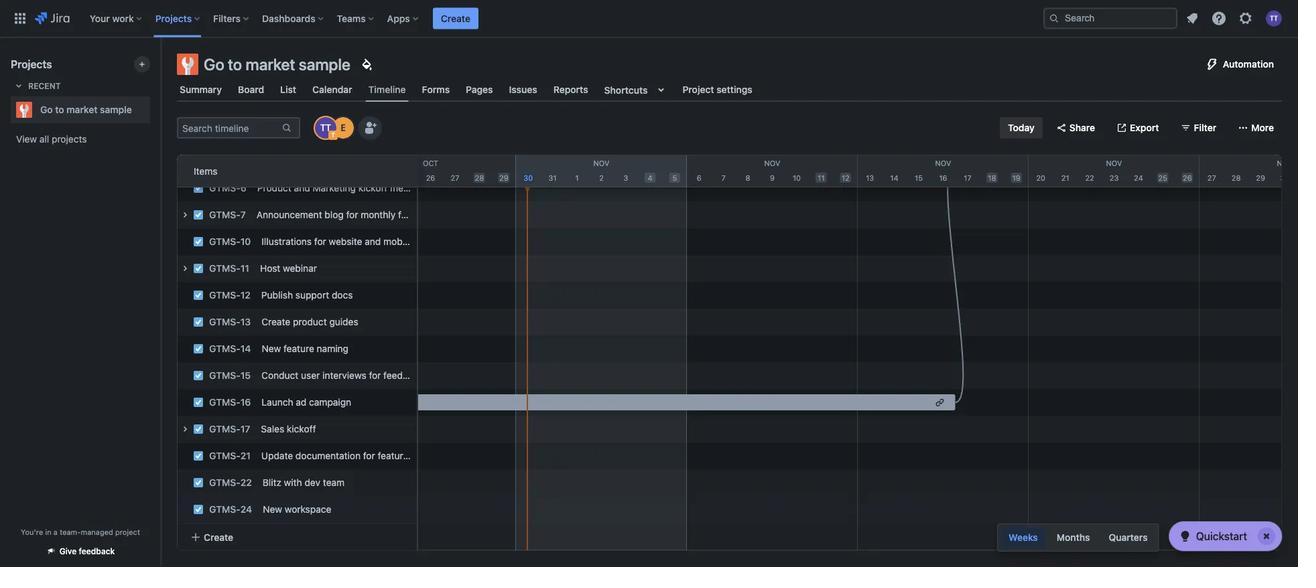 Task type: describe. For each thing, give the bounding box(es) containing it.
teams
[[337, 13, 366, 24]]

new feature naming
[[262, 344, 349, 355]]

view
[[16, 134, 37, 145]]

0 vertical spatial 24
[[1135, 174, 1144, 182]]

dashboards button
[[258, 8, 329, 29]]

25
[[1159, 174, 1168, 182]]

your work button
[[86, 8, 147, 29]]

collapse recent projects image
[[11, 78, 27, 94]]

you're in a team-managed project
[[21, 528, 140, 537]]

2 28 from the left
[[1232, 174, 1242, 182]]

gtms-10 link
[[209, 236, 251, 247]]

banner containing your work
[[0, 0, 1299, 38]]

gtms- for 15
[[209, 370, 241, 382]]

board
[[238, 84, 264, 95]]

update
[[261, 451, 293, 462]]

gtms- for 14
[[209, 344, 241, 355]]

2 26 from the left
[[1183, 174, 1193, 182]]

illustrations for website and mobile app
[[262, 236, 431, 247]]

for left the website at the top left of page
[[314, 236, 326, 247]]

terry turtle image
[[315, 117, 337, 139]]

gtms-24 link
[[209, 505, 252, 516]]

22 inside row
[[241, 478, 252, 489]]

create button inside primary element
[[433, 8, 479, 29]]

pages link
[[463, 78, 496, 102]]

forms link
[[419, 78, 453, 102]]

create product guides
[[262, 317, 359, 328]]

gtms-6 link
[[209, 183, 247, 194]]

task image for gtms-17
[[193, 424, 204, 435]]

gtms-14 link
[[209, 344, 251, 355]]

0 horizontal spatial to
[[55, 104, 64, 115]]

for right interviews
[[369, 370, 381, 382]]

gtms-17
[[209, 424, 250, 435]]

gtms-22 link
[[209, 478, 252, 489]]

task image for gtms-14
[[193, 344, 204, 355]]

launch ad campaign
[[262, 397, 351, 408]]

oct for 17
[[252, 159, 268, 168]]

give feedback button
[[38, 541, 123, 563]]

gtms- for 24
[[209, 505, 241, 516]]

nov for 2
[[594, 159, 610, 168]]

0 vertical spatial 11
[[818, 174, 825, 182]]

team-
[[60, 528, 81, 537]]

task image for gtms-16
[[193, 398, 204, 408]]

row containing gtms-10
[[170, 225, 431, 255]]

2 column header from the left
[[345, 156, 516, 187]]

0 horizontal spatial create button
[[182, 526, 412, 550]]

0 horizontal spatial market
[[67, 104, 98, 115]]

blitz
[[263, 478, 282, 489]]

task image for gtms-2
[[193, 156, 204, 167]]

view all projects
[[16, 134, 87, 145]]

8
[[746, 174, 751, 182]]

kickoff inside cell
[[287, 424, 316, 435]]

show child issues image for gtms-11
[[177, 261, 193, 277]]

automation image
[[1205, 56, 1221, 72]]

share
[[1070, 122, 1096, 133]]

show child issues image
[[177, 207, 193, 223]]

eloisefrancis23 image
[[333, 117, 354, 139]]

21 inside column header
[[1062, 174, 1070, 182]]

nov for 16
[[936, 159, 952, 168]]

board link
[[235, 78, 267, 102]]

0 vertical spatial to
[[228, 55, 242, 74]]

update
[[411, 451, 441, 462]]

dismiss quickstart image
[[1257, 526, 1278, 548]]

10 inside column header
[[793, 174, 801, 182]]

issues link
[[507, 78, 540, 102]]

0 horizontal spatial and
[[294, 183, 310, 194]]

row group inside timeline grid
[[170, 95, 467, 551]]

2 27 from the left
[[1208, 174, 1217, 182]]

filters
[[213, 13, 241, 24]]

Search timeline text field
[[178, 119, 280, 137]]

1 vertical spatial 11
[[241, 263, 249, 274]]

gtms- for 6
[[209, 183, 241, 194]]

0 horizontal spatial go
[[40, 104, 53, 115]]

reports
[[554, 84, 589, 95]]

new workspace
[[263, 505, 331, 516]]

row containing gtms-11
[[170, 252, 417, 282]]

1 horizontal spatial go to market sample
[[204, 55, 351, 74]]

task image for gtms-24
[[193, 505, 204, 516]]

gtms-15 link
[[209, 370, 251, 382]]

recent
[[28, 81, 61, 91]]

sidebar navigation image
[[146, 54, 176, 80]]

task image for gtms-13
[[193, 317, 204, 328]]

blog
[[325, 210, 344, 221]]

gtms- for 12
[[209, 290, 241, 301]]

task image for gtms-22
[[193, 478, 204, 489]]

project
[[683, 84, 715, 95]]

quarters
[[1109, 533, 1148, 544]]

update documentation for feature update
[[261, 451, 441, 462]]

24 inside row
[[241, 505, 252, 516]]

conduct
[[262, 370, 299, 382]]

show child issues image for gtms-17
[[177, 422, 193, 438]]

1 29 from the left
[[499, 174, 509, 182]]

0 vertical spatial 6
[[697, 174, 702, 182]]

issues
[[509, 84, 538, 95]]

2 30 from the left
[[1281, 174, 1290, 182]]

gtms-12 link
[[209, 290, 251, 301]]

2 vertical spatial feature
[[378, 451, 409, 462]]

conduct user interviews for feedback
[[262, 370, 424, 382]]

filter button
[[1173, 117, 1225, 139]]

gtms-7
[[209, 210, 246, 221]]

1 column header from the left
[[174, 156, 345, 187]]

user
[[301, 370, 320, 382]]

19
[[1013, 174, 1021, 182]]

months button
[[1049, 528, 1099, 549]]

gtms-13
[[209, 317, 251, 328]]

gtms-12
[[209, 290, 251, 301]]

gtms-16 link
[[209, 397, 251, 408]]

row containing gtms-22
[[170, 467, 417, 497]]

list link
[[278, 78, 299, 102]]

today button
[[1001, 117, 1043, 139]]

summary
[[180, 84, 222, 95]]

row containing gtms-15
[[170, 359, 424, 390]]

guides
[[330, 317, 359, 328]]

check image
[[1178, 529, 1194, 545]]

oct for 27
[[423, 159, 439, 168]]

go to market sample link
[[11, 97, 145, 123]]

project settings
[[683, 84, 753, 95]]

1 vertical spatial feature
[[284, 344, 314, 355]]

gtms-21
[[209, 451, 251, 462]]

1
[[576, 174, 579, 182]]

work
[[112, 13, 134, 24]]

row containing gtms-17
[[170, 413, 417, 443]]

items
[[194, 166, 218, 177]]

0 vertical spatial go
[[204, 55, 224, 74]]

settings image
[[1239, 10, 1255, 26]]

cell containing gtms-11
[[177, 255, 417, 282]]

22 inside column header
[[1086, 174, 1095, 182]]

gtms-13 link
[[209, 317, 251, 328]]

10 inside row
[[241, 236, 251, 247]]

your
[[90, 13, 110, 24]]

filters button
[[209, 8, 254, 29]]

announcement blog for monthly feature updates
[[257, 210, 467, 221]]

calendar
[[313, 84, 352, 95]]

updates
[[432, 210, 467, 221]]

quickstart button
[[1170, 522, 1283, 552]]

feature inside cell
[[398, 210, 429, 221]]

dashboards
[[262, 13, 316, 24]]

gtms-10
[[209, 236, 251, 247]]

dev
[[305, 478, 321, 489]]

nov for 23
[[1107, 159, 1123, 168]]

0 horizontal spatial create
[[204, 532, 233, 543]]

cell containing gtms-7
[[177, 202, 467, 229]]

weeks
[[1009, 533, 1039, 544]]

for right documentation at the left of the page
[[363, 451, 375, 462]]

summary link
[[177, 78, 225, 102]]

primary element
[[8, 0, 1044, 37]]

1 horizontal spatial and
[[365, 236, 381, 247]]

row containing gtms-21
[[170, 440, 441, 470]]

blitz with dev team
[[263, 478, 345, 489]]

2 horizontal spatial 17
[[964, 174, 972, 182]]

16 inside row
[[241, 397, 251, 408]]

task image for gtms-6
[[193, 183, 204, 194]]

0 horizontal spatial 17
[[207, 174, 215, 182]]

gtms-24
[[209, 505, 252, 516]]

cell containing gtms-17
[[177, 416, 417, 443]]

0 vertical spatial market
[[246, 55, 295, 74]]

gtms-11 link
[[209, 263, 249, 274]]

row down the new workspace
[[177, 524, 417, 551]]

timeline grid
[[77, 62, 1299, 551]]



Task type: locate. For each thing, give the bounding box(es) containing it.
nov for 30
[[1278, 159, 1294, 168]]

11 right the 9
[[818, 174, 825, 182]]

gtms-2 link
[[209, 156, 246, 167]]

1 vertical spatial 13
[[241, 317, 251, 328]]

1 horizontal spatial 17
[[241, 424, 250, 435]]

gtms- down gtms-6
[[209, 210, 241, 221]]

1 vertical spatial 7
[[241, 210, 246, 221]]

task image
[[193, 156, 204, 167], [193, 290, 204, 301], [193, 317, 204, 328], [193, 344, 204, 355], [193, 371, 204, 382], [193, 398, 204, 408], [193, 451, 204, 462], [193, 505, 204, 516]]

gtms-7 link
[[209, 210, 246, 221]]

create button right apps dropdown button
[[433, 8, 479, 29]]

feedback inside row group
[[384, 370, 424, 382]]

today
[[1009, 122, 1035, 133]]

9 gtms- from the top
[[209, 370, 241, 382]]

support
[[296, 290, 329, 301]]

create inside row
[[262, 317, 290, 328]]

0 vertical spatial 14
[[891, 174, 899, 182]]

task image left gtms-7
[[193, 210, 204, 221]]

1 horizontal spatial create button
[[433, 8, 479, 29]]

2 inside row group
[[241, 156, 246, 167]]

1 vertical spatial and
[[365, 236, 381, 247]]

team
[[323, 478, 345, 489]]

15 inside column header
[[915, 174, 923, 182]]

show child issues image left gtms-17 link
[[177, 422, 193, 438]]

row containing gtms-14
[[170, 333, 417, 363]]

gtms- down the items
[[209, 183, 241, 194]]

1 vertical spatial go
[[40, 104, 53, 115]]

feedback right interviews
[[384, 370, 424, 382]]

5 column header from the left
[[858, 156, 1029, 187]]

0 horizontal spatial projects
[[11, 58, 52, 71]]

2 vertical spatial cell
[[177, 416, 417, 443]]

feature down the product
[[284, 344, 314, 355]]

0 vertical spatial 12
[[842, 174, 850, 182]]

10 right the 9
[[793, 174, 801, 182]]

1 vertical spatial show child issues image
[[177, 422, 193, 438]]

create button
[[433, 8, 479, 29], [182, 526, 412, 550]]

14 inside column header
[[891, 174, 899, 182]]

help image
[[1212, 10, 1228, 26]]

1 vertical spatial 2
[[600, 174, 604, 182]]

4 nov from the left
[[1107, 159, 1123, 168]]

gtms- down gtms-11
[[209, 290, 241, 301]]

more button
[[1231, 117, 1283, 139]]

task image for gtms-7
[[193, 210, 204, 221]]

0 vertical spatial 2
[[241, 156, 246, 167]]

create right apps dropdown button
[[441, 13, 471, 24]]

task image for gtms-15
[[193, 371, 204, 382]]

1 horizontal spatial 2
[[600, 174, 604, 182]]

1 horizontal spatial 28
[[1232, 174, 1242, 182]]

view all projects link
[[11, 127, 150, 152]]

10 gtms- from the top
[[209, 397, 241, 408]]

gtms-
[[209, 156, 241, 167], [209, 183, 241, 194], [209, 210, 241, 221], [209, 236, 241, 247], [209, 263, 241, 274], [209, 290, 241, 301], [209, 317, 241, 328], [209, 344, 241, 355], [209, 370, 241, 382], [209, 397, 241, 408], [209, 424, 241, 435], [209, 451, 241, 462], [209, 478, 241, 489], [209, 505, 241, 516]]

row down conduct
[[170, 386, 417, 416]]

5 gtms- from the top
[[209, 263, 241, 274]]

0 horizontal spatial 12
[[241, 290, 251, 301]]

27 up updates
[[451, 174, 460, 182]]

1 cell from the top
[[177, 202, 467, 229]]

6 column header from the left
[[1029, 156, 1200, 187]]

8 gtms- from the top
[[209, 344, 241, 355]]

row containing gtms-7
[[170, 198, 467, 229]]

gtms- for 2
[[209, 156, 241, 167]]

and
[[294, 183, 310, 194], [365, 236, 381, 247]]

22 left '23'
[[1086, 174, 1095, 182]]

task image left gtms-24 link
[[193, 505, 204, 516]]

13 gtms- from the top
[[209, 478, 241, 489]]

gtms- for 16
[[209, 397, 241, 408]]

5 nov from the left
[[1278, 159, 1294, 168]]

task image down show child issues icon
[[193, 237, 204, 247]]

appswitcher icon image
[[12, 10, 28, 26]]

project settings link
[[680, 78, 756, 102]]

1 vertical spatial kickoff
[[287, 424, 316, 435]]

1 vertical spatial 10
[[241, 236, 251, 247]]

2 gtms- from the top
[[209, 183, 241, 194]]

6 inside row
[[241, 183, 247, 194]]

5 task image from the top
[[193, 424, 204, 435]]

publish support docs
[[261, 290, 353, 301]]

2 task image from the top
[[193, 210, 204, 221]]

get
[[257, 156, 273, 167]]

sample
[[299, 55, 351, 74], [100, 104, 132, 115]]

task image for gtms-21
[[193, 451, 204, 462]]

tab list
[[169, 78, 1291, 102]]

29 down more
[[1257, 174, 1266, 182]]

Search field
[[1044, 8, 1178, 29]]

7 up gtms-10
[[241, 210, 246, 221]]

to
[[228, 55, 242, 74], [55, 104, 64, 115]]

7 left 8
[[722, 174, 726, 182]]

mobile
[[384, 236, 413, 247]]

gtms- for 7
[[209, 210, 241, 221]]

projects up collapse recent projects image
[[11, 58, 52, 71]]

7 gtms- from the top
[[209, 317, 241, 328]]

6 task image from the top
[[193, 478, 204, 489]]

0 vertical spatial feature
[[398, 210, 429, 221]]

12 gtms- from the top
[[209, 451, 241, 462]]

0 horizontal spatial 26
[[426, 174, 435, 182]]

gtms- up gtms-12
[[209, 263, 241, 274]]

5 task image from the top
[[193, 371, 204, 382]]

managed
[[81, 528, 113, 537]]

for
[[346, 210, 358, 221], [314, 236, 326, 247], [369, 370, 381, 382], [363, 451, 375, 462]]

2 right 1
[[600, 174, 604, 182]]

settings
[[717, 84, 753, 95]]

4
[[648, 174, 653, 182]]

23
[[1110, 174, 1119, 182]]

1 horizontal spatial 26
[[1183, 174, 1193, 182]]

export button
[[1109, 117, 1168, 139]]

0 horizontal spatial 16
[[241, 397, 251, 408]]

1 oct from the left
[[252, 159, 268, 168]]

0 horizontal spatial 15
[[241, 370, 251, 382]]

workspace
[[285, 505, 331, 516]]

go to market sample
[[204, 55, 351, 74], [40, 104, 132, 115]]

22
[[1086, 174, 1095, 182], [241, 478, 252, 489]]

14
[[891, 174, 899, 182], [241, 344, 251, 355]]

gtms- up gtms-15 link at the left of page
[[209, 344, 241, 355]]

1 vertical spatial 6
[[241, 183, 247, 194]]

0 horizontal spatial 28
[[475, 174, 484, 182]]

create down gtms-24
[[204, 532, 233, 543]]

new up conduct
[[262, 344, 281, 355]]

gtms- down gtms-12
[[209, 317, 241, 328]]

3 column header from the left
[[516, 156, 687, 187]]

gtms-16
[[209, 397, 251, 408]]

your profile and settings image
[[1267, 10, 1283, 26]]

row group
[[170, 95, 467, 551]]

0 horizontal spatial 6
[[241, 183, 247, 194]]

1 horizontal spatial to
[[228, 55, 242, 74]]

go to market sample up "view all projects" link
[[40, 104, 132, 115]]

1 vertical spatial 14
[[241, 344, 251, 355]]

4 column header from the left
[[687, 156, 858, 187]]

0 vertical spatial create button
[[433, 8, 479, 29]]

set background color image
[[359, 56, 375, 72]]

2 cell from the top
[[177, 255, 417, 282]]

0 horizontal spatial 11
[[241, 263, 249, 274]]

0 vertical spatial kickoff
[[359, 183, 388, 194]]

gtms- up gtms-16 link
[[209, 370, 241, 382]]

row down illustrations at the top of the page
[[170, 252, 417, 282]]

kickoff down ad
[[287, 424, 316, 435]]

task image
[[193, 183, 204, 194], [193, 210, 204, 221], [193, 237, 204, 247], [193, 264, 204, 274], [193, 424, 204, 435], [193, 478, 204, 489]]

task image left gtms-16 link
[[193, 398, 204, 408]]

marketing
[[313, 183, 356, 194]]

task image down the items
[[193, 183, 204, 194]]

publish
[[261, 290, 293, 301]]

16 left 18
[[940, 174, 948, 182]]

0 horizontal spatial 10
[[241, 236, 251, 247]]

task image left the gtms-13
[[193, 317, 204, 328]]

for right 'blog'
[[346, 210, 358, 221]]

gtms- for 21
[[209, 451, 241, 462]]

weeks button
[[1001, 528, 1047, 549]]

gtms-14
[[209, 344, 251, 355]]

cell up publish support docs
[[177, 255, 417, 282]]

0 horizontal spatial 30
[[524, 174, 533, 182]]

24 right '23'
[[1135, 174, 1144, 182]]

cell down the marketing
[[177, 202, 467, 229]]

get approvals on positioning
[[257, 156, 381, 167]]

1 vertical spatial market
[[67, 104, 98, 115]]

add to starred image
[[146, 102, 162, 118]]

host
[[260, 263, 281, 274]]

feedback down managed
[[79, 548, 115, 557]]

row up the new workspace
[[170, 467, 417, 497]]

create button down the new workspace
[[182, 526, 412, 550]]

more
[[1252, 122, 1275, 133]]

to down recent
[[55, 104, 64, 115]]

nov for 9
[[765, 159, 781, 168]]

0 vertical spatial feedback
[[384, 370, 424, 382]]

to up 'board'
[[228, 55, 242, 74]]

market up list
[[246, 55, 295, 74]]

1 horizontal spatial 11
[[818, 174, 825, 182]]

gtms- down gtms-17 link
[[209, 451, 241, 462]]

1 vertical spatial projects
[[11, 58, 52, 71]]

projects inside dropdown button
[[155, 13, 192, 24]]

30 down more button
[[1281, 174, 1290, 182]]

row containing gtms-24
[[170, 494, 417, 524]]

7 task image from the top
[[193, 451, 204, 462]]

8 task image from the top
[[193, 505, 204, 516]]

0 vertical spatial and
[[294, 183, 310, 194]]

29 left 31
[[499, 174, 509, 182]]

3 task image from the top
[[193, 237, 204, 247]]

1 horizontal spatial 15
[[915, 174, 923, 182]]

announcement
[[257, 210, 322, 221]]

21 right 20 at the right of the page
[[1062, 174, 1070, 182]]

1 horizontal spatial go
[[204, 55, 224, 74]]

task image for gtms-12
[[193, 290, 204, 301]]

oct up product
[[252, 159, 268, 168]]

2 vertical spatial create
[[204, 532, 233, 543]]

website
[[329, 236, 362, 247]]

go down recent
[[40, 104, 53, 115]]

1 vertical spatial 12
[[241, 290, 251, 301]]

0 vertical spatial cell
[[177, 202, 467, 229]]

row group containing gtms-2
[[170, 95, 467, 551]]

1 horizontal spatial 14
[[891, 174, 899, 182]]

row containing gtms-13
[[170, 306, 417, 336]]

24
[[1135, 174, 1144, 182], [241, 505, 252, 516]]

items row group
[[177, 155, 417, 188]]

forms
[[422, 84, 450, 95]]

create down publish
[[262, 317, 290, 328]]

1 26 from the left
[[426, 174, 435, 182]]

calendar link
[[310, 78, 355, 102]]

approvals
[[275, 156, 317, 167]]

row
[[177, 175, 425, 202], [170, 198, 467, 229], [170, 225, 431, 255], [170, 252, 417, 282], [170, 279, 417, 309], [170, 306, 417, 336], [170, 333, 417, 363], [170, 359, 424, 390], [170, 386, 417, 416], [170, 413, 417, 443], [170, 440, 441, 470], [170, 467, 417, 497], [170, 494, 417, 524], [177, 524, 417, 551]]

3 nov from the left
[[936, 159, 952, 168]]

6 left product
[[241, 183, 247, 194]]

feature
[[398, 210, 429, 221], [284, 344, 314, 355], [378, 451, 409, 462]]

share button
[[1049, 117, 1104, 139]]

row down the product
[[170, 333, 417, 363]]

1 vertical spatial to
[[55, 104, 64, 115]]

sample left add to starred image
[[100, 104, 132, 115]]

gtms- down gtms-21
[[209, 478, 241, 489]]

reports link
[[551, 78, 591, 102]]

automation
[[1224, 59, 1275, 70]]

29
[[499, 174, 509, 182], [1257, 174, 1266, 182]]

market up "view all projects" link
[[67, 104, 98, 115]]

14 inside row
[[241, 344, 251, 355]]

notifications image
[[1185, 10, 1201, 26]]

21 up gtms-22 link
[[241, 451, 251, 462]]

1 horizontal spatial 16
[[940, 174, 948, 182]]

oct
[[252, 159, 268, 168], [423, 159, 439, 168]]

26 right 25 in the right top of the page
[[1183, 174, 1193, 182]]

task image left the "gtms-2"
[[193, 156, 204, 167]]

apps
[[387, 13, 410, 24]]

3 cell from the top
[[177, 416, 417, 443]]

15 inside row
[[241, 370, 251, 382]]

1 horizontal spatial 27
[[1208, 174, 1217, 182]]

and left mobile
[[365, 236, 381, 247]]

1 horizontal spatial kickoff
[[359, 183, 388, 194]]

row down 'host webinar'
[[170, 279, 417, 309]]

0 vertical spatial sample
[[299, 55, 351, 74]]

gtms- for 13
[[209, 317, 241, 328]]

0 vertical spatial 13
[[866, 174, 875, 182]]

go
[[204, 55, 224, 74], [40, 104, 53, 115]]

teams button
[[333, 8, 379, 29]]

1 30 from the left
[[524, 174, 533, 182]]

gtms- for 10
[[209, 236, 241, 247]]

1 vertical spatial cell
[[177, 255, 417, 282]]

14 gtms- from the top
[[209, 505, 241, 516]]

1 vertical spatial go to market sample
[[40, 104, 132, 115]]

row down publish support docs
[[170, 306, 417, 336]]

11
[[818, 174, 825, 182], [241, 263, 249, 274]]

0 horizontal spatial sample
[[100, 104, 132, 115]]

new for new feature naming
[[262, 344, 281, 355]]

4 task image from the top
[[193, 344, 204, 355]]

26 up updates
[[426, 174, 435, 182]]

1 27 from the left
[[451, 174, 460, 182]]

meeting
[[390, 183, 425, 194]]

pages
[[466, 84, 493, 95]]

projects up sidebar navigation 'image'
[[155, 13, 192, 24]]

1 28 from the left
[[475, 174, 484, 182]]

6 task image from the top
[[193, 398, 204, 408]]

0 vertical spatial 15
[[915, 174, 923, 182]]

2
[[241, 156, 246, 167], [600, 174, 604, 182]]

0 vertical spatial 7
[[722, 174, 726, 182]]

show child issues image
[[177, 261, 193, 277], [177, 422, 193, 438]]

search image
[[1049, 13, 1060, 24]]

in
[[45, 528, 51, 537]]

1 horizontal spatial sample
[[299, 55, 351, 74]]

13
[[866, 174, 875, 182], [241, 317, 251, 328]]

1 vertical spatial 21
[[241, 451, 251, 462]]

gtms- up gtms-21
[[209, 424, 241, 435]]

6 right the 5
[[697, 174, 702, 182]]

row containing gtms-6
[[177, 175, 425, 202]]

list
[[280, 84, 296, 95]]

13 inside row group
[[241, 317, 251, 328]]

1 horizontal spatial 29
[[1257, 174, 1266, 182]]

create inside primary element
[[441, 13, 471, 24]]

jira image
[[35, 10, 70, 26], [35, 10, 70, 26]]

task image left gtms-15
[[193, 371, 204, 382]]

new down blitz
[[263, 505, 282, 516]]

1 horizontal spatial feedback
[[384, 370, 424, 382]]

27 right 25 in the right top of the page
[[1208, 174, 1217, 182]]

2 nov from the left
[[765, 159, 781, 168]]

all
[[40, 134, 49, 145]]

row containing gtms-16
[[170, 386, 417, 416]]

31
[[549, 174, 557, 182]]

27
[[451, 174, 460, 182], [1208, 174, 1217, 182]]

0 vertical spatial projects
[[155, 13, 192, 24]]

row up blitz with dev team
[[170, 440, 441, 470]]

task image for gtms-10
[[193, 237, 204, 247]]

gtms- for 22
[[209, 478, 241, 489]]

1 task image from the top
[[193, 156, 204, 167]]

0 horizontal spatial feedback
[[79, 548, 115, 557]]

0 horizontal spatial 29
[[499, 174, 509, 182]]

0 horizontal spatial kickoff
[[287, 424, 316, 435]]

1 horizontal spatial 7
[[722, 174, 726, 182]]

add people image
[[362, 120, 378, 136]]

show child issues image left gtms-11 link on the left
[[177, 261, 193, 277]]

gtms- down gtms-22 link
[[209, 505, 241, 516]]

gtms- up gtms-6
[[209, 156, 241, 167]]

2 29 from the left
[[1257, 174, 1266, 182]]

1 horizontal spatial 30
[[1281, 174, 1290, 182]]

2 left get
[[241, 156, 246, 167]]

1 horizontal spatial 12
[[842, 174, 850, 182]]

7 column header from the left
[[1200, 156, 1299, 187]]

create project image
[[137, 59, 148, 70]]

1 task image from the top
[[193, 183, 204, 194]]

task image left gtms-11 link on the left
[[193, 264, 204, 274]]

24 down gtms-22 link
[[241, 505, 252, 516]]

6 gtms- from the top
[[209, 290, 241, 301]]

0 horizontal spatial 22
[[241, 478, 252, 489]]

campaign
[[309, 397, 351, 408]]

column header
[[174, 156, 345, 187], [345, 156, 516, 187], [516, 156, 687, 187], [687, 156, 858, 187], [858, 156, 1029, 187], [1029, 156, 1200, 187], [1200, 156, 1299, 187]]

task image left gtms-22
[[193, 478, 204, 489]]

task image left "gtms-21" link
[[193, 451, 204, 462]]

gtms- for 11
[[209, 263, 241, 274]]

16 down gtms-15 link at the left of page
[[241, 397, 251, 408]]

feedback inside button
[[79, 548, 115, 557]]

0 vertical spatial show child issues image
[[177, 261, 193, 277]]

0 horizontal spatial oct
[[252, 159, 268, 168]]

kickoff
[[359, 183, 388, 194], [287, 424, 316, 435]]

22 left blitz
[[241, 478, 252, 489]]

0 horizontal spatial 7
[[241, 210, 246, 221]]

17 left 18
[[964, 174, 972, 182]]

your work
[[90, 13, 134, 24]]

monthly
[[361, 210, 396, 221]]

cell
[[177, 202, 467, 229], [177, 255, 417, 282], [177, 416, 417, 443]]

17 up gtms-6
[[207, 174, 215, 182]]

6
[[697, 174, 702, 182], [241, 183, 247, 194]]

2 task image from the top
[[193, 290, 204, 301]]

1 vertical spatial new
[[263, 505, 282, 516]]

row down approvals
[[177, 175, 425, 202]]

1 horizontal spatial 22
[[1086, 174, 1095, 182]]

for inside cell
[[346, 210, 358, 221]]

tab list containing timeline
[[169, 78, 1291, 102]]

sample up calendar
[[299, 55, 351, 74]]

interviews
[[323, 370, 367, 382]]

documentation
[[296, 451, 361, 462]]

3 gtms- from the top
[[209, 210, 241, 221]]

4 task image from the top
[[193, 264, 204, 274]]

7 inside cell
[[241, 210, 246, 221]]

illustrations
[[262, 236, 312, 247]]

1 horizontal spatial 6
[[697, 174, 702, 182]]

gtms- down gtms-7 link
[[209, 236, 241, 247]]

1 show child issues image from the top
[[177, 261, 193, 277]]

30 left 31
[[524, 174, 533, 182]]

1 horizontal spatial projects
[[155, 13, 192, 24]]

task image for gtms-11
[[193, 264, 204, 274]]

row containing gtms-12
[[170, 279, 417, 309]]

gtms- for 17
[[209, 424, 241, 435]]

task image left gtms-12
[[193, 290, 204, 301]]

task image left gtms-14 link
[[193, 344, 204, 355]]

quarters button
[[1101, 528, 1156, 549]]

feature down meeting
[[398, 210, 429, 221]]

shortcuts
[[605, 84, 648, 95]]

21 inside row
[[241, 451, 251, 462]]

you're
[[21, 528, 43, 537]]

1 gtms- from the top
[[209, 156, 241, 167]]

1 horizontal spatial 21
[[1062, 174, 1070, 182]]

1 vertical spatial sample
[[100, 104, 132, 115]]

3 task image from the top
[[193, 317, 204, 328]]

11 gtms- from the top
[[209, 424, 241, 435]]

10 up gtms-11 link on the left
[[241, 236, 251, 247]]

gtms-21 link
[[209, 451, 251, 462]]

oct up meeting
[[423, 159, 439, 168]]

1 horizontal spatial 24
[[1135, 174, 1144, 182]]

row down with
[[170, 494, 417, 524]]

0 horizontal spatial go to market sample
[[40, 104, 132, 115]]

gtms-2
[[209, 156, 246, 167]]

12 inside row group
[[241, 290, 251, 301]]

1 vertical spatial 24
[[241, 505, 252, 516]]

banner
[[0, 0, 1299, 38]]

2 oct from the left
[[423, 159, 439, 168]]

sales
[[261, 424, 284, 435]]

go to market sample up list
[[204, 55, 351, 74]]

create
[[441, 13, 471, 24], [262, 317, 290, 328], [204, 532, 233, 543]]

0 vertical spatial create
[[441, 13, 471, 24]]

product
[[293, 317, 327, 328]]

0 horizontal spatial 2
[[241, 156, 246, 167]]

positioning
[[333, 156, 381, 167]]

kickoff up monthly
[[359, 183, 388, 194]]

17 inside cell
[[241, 424, 250, 435]]

new for new workspace
[[263, 505, 282, 516]]

1 nov from the left
[[594, 159, 610, 168]]

0 horizontal spatial 14
[[241, 344, 251, 355]]

feature left update
[[378, 451, 409, 462]]

17 left sales
[[241, 424, 250, 435]]

1 vertical spatial 15
[[241, 370, 251, 382]]

0 vertical spatial new
[[262, 344, 281, 355]]

2 show child issues image from the top
[[177, 422, 193, 438]]

4 gtms- from the top
[[209, 236, 241, 247]]

0 horizontal spatial 13
[[241, 317, 251, 328]]

market
[[246, 55, 295, 74], [67, 104, 98, 115]]

gtms- up gtms-17 link
[[209, 397, 241, 408]]

0 vertical spatial go to market sample
[[204, 55, 351, 74]]

0 vertical spatial 16
[[940, 174, 948, 182]]



Task type: vqa. For each thing, say whether or not it's contained in the screenshot.


